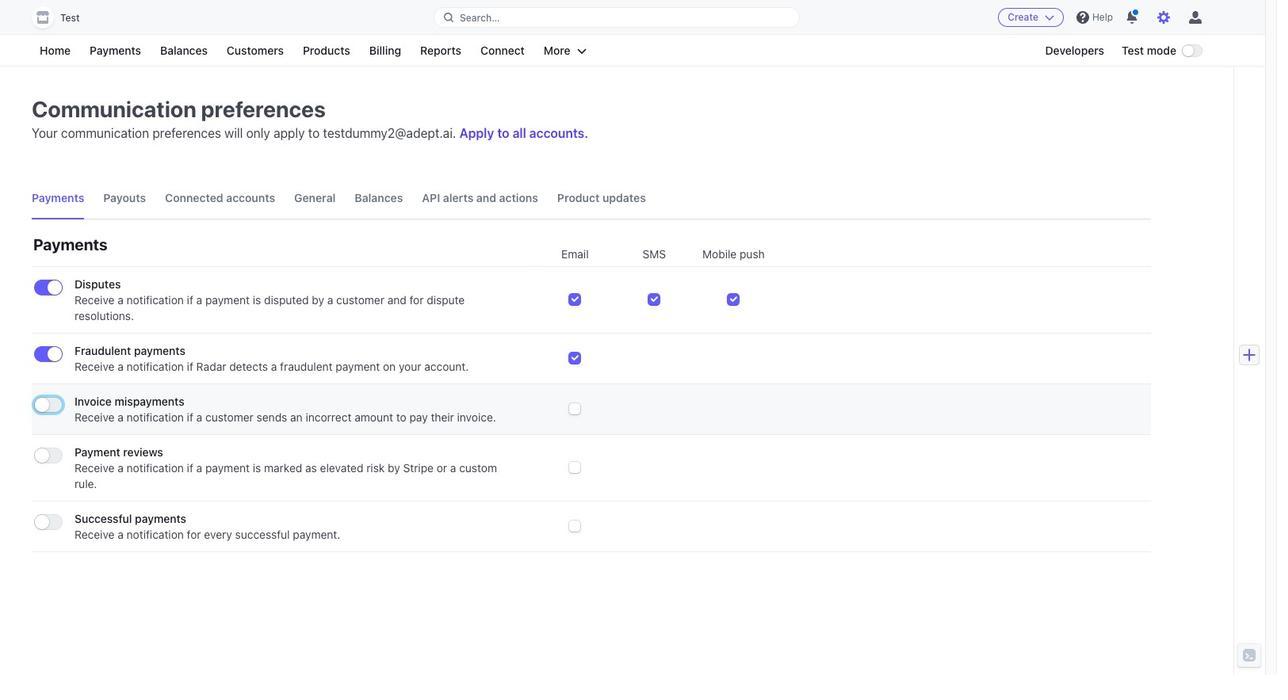 Task type: locate. For each thing, give the bounding box(es) containing it.
actions
[[499, 191, 538, 205]]

0 horizontal spatial by
[[312, 293, 324, 307]]

1 vertical spatial for
[[187, 528, 201, 542]]

test left mode
[[1122, 44, 1144, 57]]

radar
[[196, 360, 226, 374]]

notification up mispayments
[[127, 360, 184, 374]]

0 vertical spatial test
[[60, 12, 80, 24]]

payment left 'on'
[[336, 360, 380, 374]]

1 vertical spatial payments
[[32, 191, 84, 205]]

Search… search field
[[435, 8, 799, 27]]

if inside the invoice mispayments receive a notification if a customer sends an incorrect amount to pay their invoice.
[[187, 411, 193, 424]]

receive for invoice
[[75, 411, 115, 424]]

successful
[[75, 512, 132, 526]]

0 vertical spatial preferences
[[201, 96, 326, 122]]

fraudulent
[[75, 344, 131, 358]]

receive down payment
[[75, 462, 115, 475]]

notification inside payment reviews receive a notification if a payment is marked as elevated risk by stripe or a custom rule.
[[127, 462, 184, 475]]

communication
[[61, 126, 149, 140]]

payments
[[134, 344, 185, 358], [135, 512, 186, 526]]

payment left disputed
[[205, 293, 250, 307]]

accounts.
[[530, 126, 589, 140]]

a up successful payments receive a notification for every successful payment.
[[196, 462, 202, 475]]

developers
[[1046, 44, 1105, 57]]

payments up disputes at the top of the page
[[33, 236, 108, 254]]

notification down mispayments
[[127, 411, 184, 424]]

1 notification from the top
[[127, 293, 184, 307]]

customer inside disputes receive a notification if a payment is disputed by a customer and for dispute resolutions.
[[336, 293, 385, 307]]

0 vertical spatial by
[[312, 293, 324, 307]]

a down fraudulent
[[118, 360, 124, 374]]

resolutions.
[[75, 309, 134, 323]]

receive inside successful payments receive a notification for every successful payment.
[[75, 528, 115, 542]]

notification inside the invoice mispayments receive a notification if a customer sends an incorrect amount to pay their invoice.
[[127, 411, 184, 424]]

0 horizontal spatial and
[[388, 293, 407, 307]]

a up radar
[[196, 293, 202, 307]]

3 notification from the top
[[127, 411, 184, 424]]

balances link
[[152, 41, 216, 60]]

more
[[544, 44, 571, 57]]

notification up resolutions.
[[127, 293, 184, 307]]

1 vertical spatial payments
[[135, 512, 186, 526]]

for left dispute
[[410, 293, 424, 307]]

0 vertical spatial customer
[[336, 293, 385, 307]]

4 notification from the top
[[127, 462, 184, 475]]

billing link
[[361, 41, 409, 60]]

customer inside the invoice mispayments receive a notification if a customer sends an incorrect amount to pay their invoice.
[[205, 411, 254, 424]]

payments down 'your'
[[32, 191, 84, 205]]

0 horizontal spatial for
[[187, 528, 201, 542]]

payments inside fraudulent payments receive a notification if radar detects a fraudulent payment on your account.
[[134, 344, 185, 358]]

notification down successful
[[127, 528, 184, 542]]

notification inside fraudulent payments receive a notification if radar detects a fraudulent payment on your account.
[[127, 360, 184, 374]]

customer up 'on'
[[336, 293, 385, 307]]

home link
[[32, 41, 79, 60]]

mobile push
[[703, 247, 765, 261]]

and left dispute
[[388, 293, 407, 307]]

for inside successful payments receive a notification for every successful payment.
[[187, 528, 201, 542]]

a down reviews on the bottom of the page
[[118, 462, 124, 475]]

payments
[[90, 44, 141, 57], [32, 191, 84, 205], [33, 236, 108, 254]]

notification
[[127, 293, 184, 307], [127, 360, 184, 374], [127, 411, 184, 424], [127, 462, 184, 475], [127, 528, 184, 542]]

payments up mispayments
[[134, 344, 185, 358]]

receive inside payment reviews receive a notification if a payment is marked as elevated risk by stripe or a custom rule.
[[75, 462, 115, 475]]

by right disputed
[[312, 293, 324, 307]]

receive down invoice
[[75, 411, 115, 424]]

customers
[[227, 44, 284, 57]]

0 vertical spatial balances
[[160, 44, 208, 57]]

a inside successful payments receive a notification for every successful payment.
[[118, 528, 124, 542]]

invoice.
[[457, 411, 496, 424]]

notification inside disputes receive a notification if a payment is disputed by a customer and for dispute resolutions.
[[127, 293, 184, 307]]

tab list containing payments
[[32, 178, 1151, 220]]

receive down successful
[[75, 528, 115, 542]]

help button
[[1071, 5, 1120, 30]]

1 vertical spatial by
[[388, 462, 400, 475]]

payment left marked on the left bottom
[[205, 462, 250, 475]]

0 horizontal spatial test
[[60, 12, 80, 24]]

notification inside successful payments receive a notification for every successful payment.
[[127, 528, 184, 542]]

3 receive from the top
[[75, 411, 115, 424]]

1 if from the top
[[187, 293, 193, 307]]

0 horizontal spatial balances
[[160, 44, 208, 57]]

is left disputed
[[253, 293, 261, 307]]

reports link
[[412, 41, 469, 60]]

by right "risk"
[[388, 462, 400, 475]]

balances right payments link on the top left of the page
[[160, 44, 208, 57]]

for inside disputes receive a notification if a payment is disputed by a customer and for dispute resolutions.
[[410, 293, 424, 307]]

0 vertical spatial payments
[[134, 344, 185, 358]]

1 horizontal spatial customer
[[336, 293, 385, 307]]

preferences left will
[[153, 126, 221, 140]]

invoice mispayments receive a notification if a customer sends an incorrect amount to pay their invoice.
[[75, 395, 496, 424]]

preferences up only
[[201, 96, 326, 122]]

1 vertical spatial customer
[[205, 411, 254, 424]]

3 if from the top
[[187, 411, 193, 424]]

to left all at the top
[[497, 126, 510, 140]]

apply
[[460, 126, 494, 140]]

test mode
[[1122, 44, 1177, 57]]

and right alerts on the left
[[477, 191, 496, 205]]

1 vertical spatial payment
[[336, 360, 380, 374]]

payment inside payment reviews receive a notification if a payment is marked as elevated risk by stripe or a custom rule.
[[205, 462, 250, 475]]

balances left api
[[355, 191, 403, 205]]

by inside payment reviews receive a notification if a payment is marked as elevated risk by stripe or a custom rule.
[[388, 462, 400, 475]]

1 vertical spatial and
[[388, 293, 407, 307]]

receive down fraudulent
[[75, 360, 115, 374]]

and
[[477, 191, 496, 205], [388, 293, 407, 307]]

payments for communication preferences
[[32, 191, 84, 205]]

for
[[410, 293, 424, 307], [187, 528, 201, 542]]

payment
[[205, 293, 250, 307], [336, 360, 380, 374], [205, 462, 250, 475]]

5 receive from the top
[[75, 528, 115, 542]]

if inside payment reviews receive a notification if a payment is marked as elevated risk by stripe or a custom rule.
[[187, 462, 193, 475]]

1 vertical spatial preferences
[[153, 126, 221, 140]]

0 vertical spatial payment
[[205, 293, 250, 307]]

custom
[[459, 462, 497, 475]]

payment
[[75, 446, 120, 459]]

to left the pay
[[396, 411, 407, 424]]

payment.
[[293, 528, 340, 542]]

a down successful
[[118, 528, 124, 542]]

payments inside successful payments receive a notification for every successful payment.
[[135, 512, 186, 526]]

1 horizontal spatial for
[[410, 293, 424, 307]]

1 is from the top
[[253, 293, 261, 307]]

1 horizontal spatial by
[[388, 462, 400, 475]]

1 receive from the top
[[75, 293, 115, 307]]

create button
[[999, 8, 1064, 27]]

a up resolutions.
[[118, 293, 124, 307]]

receive down disputes at the top of the page
[[75, 293, 115, 307]]

api
[[422, 191, 440, 205]]

payment inside disputes receive a notification if a payment is disputed by a customer and for dispute resolutions.
[[205, 293, 250, 307]]

mobile
[[703, 247, 737, 261]]

test
[[60, 12, 80, 24], [1122, 44, 1144, 57]]

2 receive from the top
[[75, 360, 115, 374]]

test up the home
[[60, 12, 80, 24]]

a right detects
[[271, 360, 277, 374]]

as
[[305, 462, 317, 475]]

a down radar
[[196, 411, 202, 424]]

apply
[[274, 126, 305, 140]]

1 vertical spatial test
[[1122, 44, 1144, 57]]

if inside disputes receive a notification if a payment is disputed by a customer and for dispute resolutions.
[[187, 293, 193, 307]]

accounts
[[226, 191, 275, 205]]

payments up communication
[[90, 44, 141, 57]]

1 horizontal spatial and
[[477, 191, 496, 205]]

1 horizontal spatial to
[[396, 411, 407, 424]]

a
[[118, 293, 124, 307], [196, 293, 202, 307], [327, 293, 333, 307], [118, 360, 124, 374], [271, 360, 277, 374], [118, 411, 124, 424], [196, 411, 202, 424], [118, 462, 124, 475], [196, 462, 202, 475], [450, 462, 456, 475], [118, 528, 124, 542]]

2 if from the top
[[187, 360, 193, 374]]

is left marked on the left bottom
[[253, 462, 261, 475]]

if inside fraudulent payments receive a notification if radar detects a fraudulent payment on your account.
[[187, 360, 193, 374]]

a down mispayments
[[118, 411, 124, 424]]

1 vertical spatial balances
[[355, 191, 403, 205]]

balances
[[160, 44, 208, 57], [355, 191, 403, 205]]

2 vertical spatial payments
[[33, 236, 108, 254]]

all
[[513, 126, 526, 140]]

1 horizontal spatial test
[[1122, 44, 1144, 57]]

test inside button
[[60, 12, 80, 24]]

elevated
[[320, 462, 364, 475]]

and inside disputes receive a notification if a payment is disputed by a customer and for dispute resolutions.
[[388, 293, 407, 307]]

disputes receive a notification if a payment is disputed by a customer and for dispute resolutions.
[[75, 278, 465, 323]]

4 receive from the top
[[75, 462, 115, 475]]

1 vertical spatial is
[[253, 462, 261, 475]]

payments right successful
[[135, 512, 186, 526]]

your
[[399, 360, 422, 374]]

4 if from the top
[[187, 462, 193, 475]]

if
[[187, 293, 193, 307], [187, 360, 193, 374], [187, 411, 193, 424], [187, 462, 193, 475]]

for left every
[[187, 528, 201, 542]]

notification down reviews on the bottom of the page
[[127, 462, 184, 475]]

by inside disputes receive a notification if a payment is disputed by a customer and for dispute resolutions.
[[312, 293, 324, 307]]

0 vertical spatial is
[[253, 293, 261, 307]]

invoice
[[75, 395, 112, 408]]

receive inside disputes receive a notification if a payment is disputed by a customer and for dispute resolutions.
[[75, 293, 115, 307]]

reports
[[420, 44, 462, 57]]

to right the apply
[[308, 126, 320, 140]]

is
[[253, 293, 261, 307], [253, 462, 261, 475]]

receive inside the invoice mispayments receive a notification if a customer sends an incorrect amount to pay their invoice.
[[75, 411, 115, 424]]

will
[[225, 126, 243, 140]]

2 is from the top
[[253, 462, 261, 475]]

receive
[[75, 293, 115, 307], [75, 360, 115, 374], [75, 411, 115, 424], [75, 462, 115, 475], [75, 528, 115, 542]]

customer left sends
[[205, 411, 254, 424]]

0 horizontal spatial customer
[[205, 411, 254, 424]]

only
[[246, 126, 270, 140]]

stripe
[[403, 462, 434, 475]]

2 notification from the top
[[127, 360, 184, 374]]

preferences
[[201, 96, 326, 122], [153, 126, 221, 140]]

payouts
[[103, 191, 146, 205]]

customer
[[336, 293, 385, 307], [205, 411, 254, 424]]

receive inside fraudulent payments receive a notification if radar detects a fraudulent payment on your account.
[[75, 360, 115, 374]]

0 vertical spatial for
[[410, 293, 424, 307]]

5 notification from the top
[[127, 528, 184, 542]]

2 vertical spatial payment
[[205, 462, 250, 475]]

a right disputed
[[327, 293, 333, 307]]

if for reviews
[[187, 462, 193, 475]]

tab list
[[32, 178, 1151, 220]]

sms
[[643, 247, 666, 261]]



Task type: describe. For each thing, give the bounding box(es) containing it.
successful payments receive a notification for every successful payment.
[[75, 512, 340, 542]]

billing
[[369, 44, 401, 57]]

your
[[32, 126, 58, 140]]

alerts
[[443, 191, 474, 205]]

product
[[557, 191, 600, 205]]

receive for payment
[[75, 462, 115, 475]]

account.
[[425, 360, 469, 374]]

email
[[562, 247, 589, 261]]

if for payments
[[187, 360, 193, 374]]

payments for successful payments
[[135, 512, 186, 526]]

apply to all accounts. button
[[460, 126, 589, 140]]

is inside payment reviews receive a notification if a payment is marked as elevated risk by stripe or a custom rule.
[[253, 462, 261, 475]]

Search… text field
[[435, 8, 799, 27]]

their
[[431, 411, 454, 424]]

0 horizontal spatial to
[[308, 126, 320, 140]]

general
[[294, 191, 336, 205]]

0 vertical spatial payments
[[90, 44, 141, 57]]

test for test
[[60, 12, 80, 24]]

connected
[[165, 191, 223, 205]]

notification for fraudulent payments
[[127, 360, 184, 374]]

communication
[[32, 96, 196, 122]]

connect
[[481, 44, 525, 57]]

fraudulent payments receive a notification if radar detects a fraudulent payment on your account.
[[75, 344, 469, 374]]

detects
[[229, 360, 268, 374]]

successful
[[235, 528, 290, 542]]

receive for successful
[[75, 528, 115, 542]]

a right or
[[450, 462, 456, 475]]

2 horizontal spatial to
[[497, 126, 510, 140]]

communication preferences your communication preferences will only apply to testdummy2@adept.ai. apply to all accounts.
[[32, 96, 589, 140]]

0 vertical spatial and
[[477, 191, 496, 205]]

payments for payments
[[33, 236, 108, 254]]

payment inside fraudulent payments receive a notification if radar detects a fraudulent payment on your account.
[[336, 360, 380, 374]]

1 horizontal spatial balances
[[355, 191, 403, 205]]

receive for fraudulent
[[75, 360, 115, 374]]

payment reviews receive a notification if a payment is marked as elevated risk by stripe or a custom rule.
[[75, 446, 497, 491]]

payments link
[[82, 41, 149, 60]]

home
[[40, 44, 71, 57]]

incorrect
[[306, 411, 352, 424]]

create
[[1008, 11, 1039, 23]]

pay
[[410, 411, 428, 424]]

dispute
[[427, 293, 465, 307]]

every
[[204, 528, 232, 542]]

or
[[437, 462, 447, 475]]

marked
[[264, 462, 302, 475]]

push
[[740, 247, 765, 261]]

connect link
[[473, 41, 533, 60]]

payments for fraudulent payments
[[134, 344, 185, 358]]

notification for payment reviews
[[127, 462, 184, 475]]

rule.
[[75, 477, 97, 491]]

customers link
[[219, 41, 292, 60]]

on
[[383, 360, 396, 374]]

amount
[[355, 411, 393, 424]]

fraudulent
[[280, 360, 333, 374]]

more button
[[536, 41, 595, 60]]

developers link
[[1038, 41, 1113, 60]]

if for mispayments
[[187, 411, 193, 424]]

testdummy2@adept.ai.
[[323, 126, 456, 140]]

an
[[290, 411, 303, 424]]

notification for invoice mispayments
[[127, 411, 184, 424]]

sends
[[257, 411, 287, 424]]

help
[[1093, 11, 1113, 23]]

products link
[[295, 41, 358, 60]]

disputed
[[264, 293, 309, 307]]

mode
[[1147, 44, 1177, 57]]

notification for successful payments
[[127, 528, 184, 542]]

product updates
[[557, 191, 646, 205]]

reviews
[[123, 446, 163, 459]]

to inside the invoice mispayments receive a notification if a customer sends an incorrect amount to pay their invoice.
[[396, 411, 407, 424]]

products
[[303, 44, 350, 57]]

updates
[[603, 191, 646, 205]]

is inside disputes receive a notification if a payment is disputed by a customer and for dispute resolutions.
[[253, 293, 261, 307]]

risk
[[367, 462, 385, 475]]

connected accounts
[[165, 191, 275, 205]]

search…
[[460, 11, 500, 23]]

api alerts and actions
[[422, 191, 538, 205]]

mispayments
[[115, 395, 185, 408]]

test for test mode
[[1122, 44, 1144, 57]]

disputes
[[75, 278, 121, 291]]

test button
[[32, 6, 96, 29]]



Task type: vqa. For each thing, say whether or not it's contained in the screenshot.
the middle to
yes



